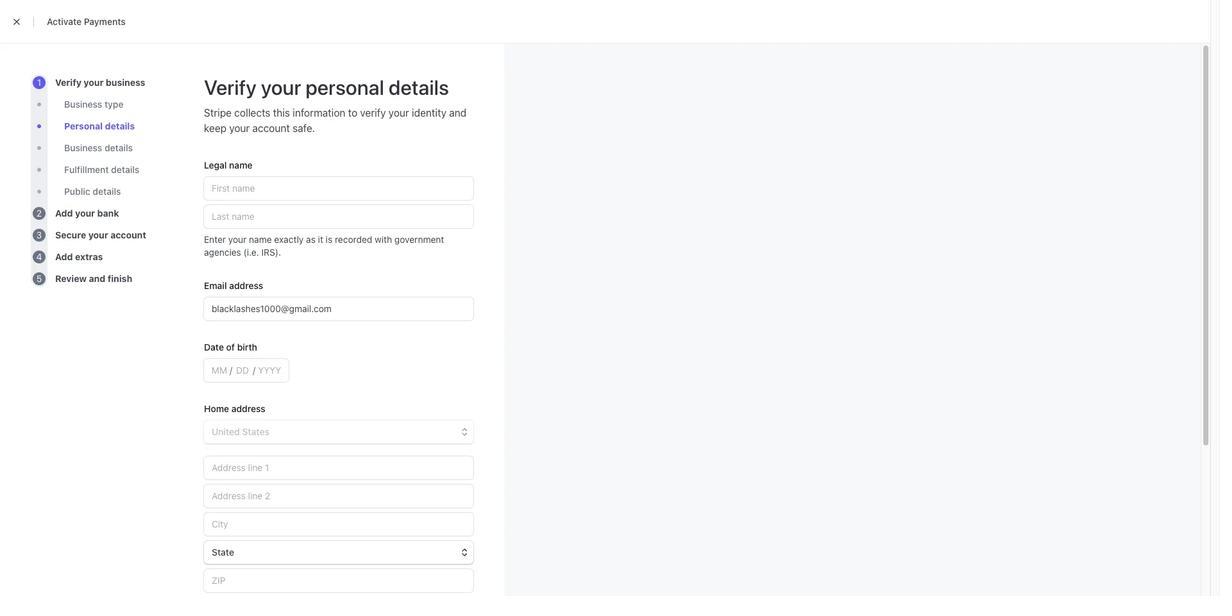 Task type: vqa. For each thing, say whether or not it's contained in the screenshot.
Payouts
no



Task type: locate. For each thing, give the bounding box(es) containing it.
information
[[293, 107, 345, 119]]

verify your business link
[[55, 76, 145, 89]]

2 add from the top
[[55, 251, 73, 262]]

0 vertical spatial address
[[229, 280, 263, 291]]

Day text field
[[232, 359, 253, 382]]

your for verify your business
[[84, 77, 104, 88]]

0 vertical spatial account
[[252, 123, 290, 134]]

1 add from the top
[[55, 208, 73, 219]]

1 horizontal spatial /
[[253, 365, 255, 376]]

details up fulfillment details
[[105, 142, 133, 153]]

of
[[226, 342, 235, 353]]

business
[[64, 99, 102, 110], [64, 142, 102, 153]]

business down personal
[[64, 142, 102, 153]]

details down type at the left top of page
[[105, 121, 135, 132]]

business
[[106, 77, 145, 88]]

verify for verify your business
[[55, 77, 81, 88]]

business type link
[[64, 98, 123, 111]]

verify
[[360, 107, 386, 119]]

account inside "link"
[[110, 230, 146, 241]]

account inside stripe collects this information to verify your identity and keep your account safe.
[[252, 123, 290, 134]]

recorded
[[335, 234, 372, 245]]

1 vertical spatial add
[[55, 251, 73, 262]]

business details
[[64, 142, 133, 153]]

verify right 1
[[55, 77, 81, 88]]

0 horizontal spatial verify
[[55, 77, 81, 88]]

/
[[230, 365, 232, 376], [253, 365, 255, 376]]

your inside the secure your account "link"
[[88, 230, 108, 241]]

your for add your bank
[[75, 208, 95, 219]]

Address line 2 text field
[[204, 485, 473, 508]]

home address
[[204, 404, 265, 414]]

safe.
[[293, 123, 315, 134]]

your up "(i.e."
[[228, 234, 247, 245]]

fulfillment details link
[[64, 164, 139, 176]]

1 horizontal spatial account
[[252, 123, 290, 134]]

exactly
[[274, 234, 304, 245]]

1 vertical spatial business
[[64, 142, 102, 153]]

details for fulfillment details
[[111, 164, 139, 175]]

details up bank
[[93, 186, 121, 197]]

address right home on the bottom left
[[231, 404, 265, 414]]

ZIP text field
[[204, 570, 473, 593]]

and right identity
[[449, 107, 467, 119]]

account down bank
[[110, 230, 146, 241]]

name up "(i.e."
[[249, 234, 272, 245]]

legal name
[[204, 160, 252, 171]]

identity
[[412, 107, 447, 119]]

your for secure your account
[[88, 230, 108, 241]]

fulfillment
[[64, 164, 109, 175]]

review
[[55, 273, 87, 284]]

irs).
[[261, 247, 281, 258]]

personal details link
[[64, 120, 135, 133]]

2 / from the left
[[253, 365, 255, 376]]

address right the email
[[229, 280, 263, 291]]

extras
[[75, 251, 103, 262]]

1 vertical spatial and
[[89, 273, 105, 284]]

add down secure on the top left
[[55, 251, 73, 262]]

1 vertical spatial address
[[231, 404, 265, 414]]

your for enter your name exactly as it is recorded with government agencies (i.e. irs).
[[228, 234, 247, 245]]

your up this
[[261, 75, 301, 99]]

your inside 'add your bank' link
[[75, 208, 95, 219]]

legal
[[204, 160, 227, 171]]

account down this
[[252, 123, 290, 134]]

1 horizontal spatial and
[[449, 107, 467, 119]]

add inside add extras link
[[55, 251, 73, 262]]

public details link
[[64, 185, 121, 198]]

business inside 'link'
[[64, 142, 102, 153]]

verify
[[204, 75, 257, 99], [55, 77, 81, 88]]

personal details
[[64, 121, 135, 132]]

1 vertical spatial name
[[249, 234, 272, 245]]

your up business type
[[84, 77, 104, 88]]

details
[[389, 75, 449, 99], [105, 121, 135, 132], [105, 142, 133, 153], [111, 164, 139, 175], [93, 186, 121, 197]]

2 business from the top
[[64, 142, 102, 153]]

agencies
[[204, 247, 241, 258]]

stripe
[[204, 107, 232, 119]]

3
[[36, 230, 42, 241]]

birth
[[237, 342, 257, 353]]

1 business from the top
[[64, 99, 102, 110]]

account
[[252, 123, 290, 134], [110, 230, 146, 241]]

personal
[[306, 75, 384, 99]]

name
[[229, 160, 252, 171], [249, 234, 272, 245]]

your inside enter your name exactly as it is recorded with government agencies (i.e. irs).
[[228, 234, 247, 245]]

and left the finish
[[89, 273, 105, 284]]

review and finish link
[[55, 273, 132, 285]]

it
[[318, 234, 323, 245]]

your
[[261, 75, 301, 99], [84, 77, 104, 88], [389, 107, 409, 119], [229, 123, 250, 134], [75, 208, 95, 219], [88, 230, 108, 241], [228, 234, 247, 245]]

/ down birth
[[253, 365, 255, 376]]

bank
[[97, 208, 119, 219]]

name right legal
[[229, 160, 252, 171]]

your inside verify your business link
[[84, 77, 104, 88]]

verify your personal details
[[204, 75, 449, 99]]

1 / from the left
[[230, 365, 232, 376]]

add for add extras
[[55, 251, 73, 262]]

1 vertical spatial account
[[110, 230, 146, 241]]

and
[[449, 107, 467, 119], [89, 273, 105, 284]]

to
[[348, 107, 358, 119]]

0 vertical spatial business
[[64, 99, 102, 110]]

business type
[[64, 99, 123, 110]]

add extras
[[55, 251, 103, 262]]

Year text field
[[255, 359, 284, 382]]

add
[[55, 208, 73, 219], [55, 251, 73, 262]]

your down public details link
[[75, 208, 95, 219]]

1 horizontal spatial verify
[[204, 75, 257, 99]]

activate payments
[[47, 16, 126, 27]]

verify up stripe at the left top
[[204, 75, 257, 99]]

Legal name text field
[[204, 177, 473, 200]]

0 vertical spatial add
[[55, 208, 73, 219]]

0 horizontal spatial account
[[110, 230, 146, 241]]

details down business details 'link'
[[111, 164, 139, 175]]

/ down date of birth
[[230, 365, 232, 376]]

0 horizontal spatial and
[[89, 273, 105, 284]]

add inside 'add your bank' link
[[55, 208, 73, 219]]

business up personal
[[64, 99, 102, 110]]

address
[[229, 280, 263, 291], [231, 404, 265, 414]]

details for public details
[[93, 186, 121, 197]]

your up extras
[[88, 230, 108, 241]]

secure your account link
[[55, 229, 146, 242]]

0 vertical spatial and
[[449, 107, 467, 119]]

address for home address
[[231, 404, 265, 414]]

add up secure on the top left
[[55, 208, 73, 219]]

0 horizontal spatial /
[[230, 365, 232, 376]]



Task type: describe. For each thing, give the bounding box(es) containing it.
add extras link
[[55, 251, 103, 264]]

finish
[[108, 273, 132, 284]]

business for business type
[[64, 99, 102, 110]]

type
[[105, 99, 123, 110]]

email
[[204, 280, 227, 291]]

public details
[[64, 186, 121, 197]]

payments
[[84, 16, 126, 27]]

add for add your bank
[[55, 208, 73, 219]]

verify for verify your personal details
[[204, 75, 257, 99]]

0 vertical spatial name
[[229, 160, 252, 171]]

collects
[[234, 107, 270, 119]]

verify your business
[[55, 77, 145, 88]]

Address line 1 text field
[[204, 457, 473, 480]]

details for personal details
[[105, 121, 135, 132]]

business for business details
[[64, 142, 102, 153]]

with
[[375, 234, 392, 245]]

address for email address
[[229, 280, 263, 291]]

your for verify your personal details
[[261, 75, 301, 99]]

details up identity
[[389, 75, 449, 99]]

and inside review and finish link
[[89, 273, 105, 284]]

public
[[64, 186, 90, 197]]

email address
[[204, 280, 263, 291]]

Email address email field
[[204, 298, 473, 321]]

is
[[326, 234, 332, 245]]

and inside stripe collects this information to verify your identity and keep your account safe.
[[449, 107, 467, 119]]

5
[[36, 273, 42, 284]]

details for business details
[[105, 142, 133, 153]]

as
[[306, 234, 316, 245]]

4
[[36, 251, 42, 262]]

your right the verify
[[389, 107, 409, 119]]

personal
[[64, 121, 103, 132]]

name inside enter your name exactly as it is recorded with government agencies (i.e. irs).
[[249, 234, 272, 245]]

City text field
[[204, 513, 473, 536]]

activate
[[47, 16, 82, 27]]

this
[[273, 107, 290, 119]]

date
[[204, 342, 224, 353]]

enter your name exactly as it is recorded with government agencies (i.e. irs).
[[204, 234, 444, 258]]

enter
[[204, 234, 226, 245]]

fulfillment details
[[64, 164, 139, 175]]

2
[[36, 208, 42, 219]]

keep
[[204, 123, 227, 134]]

1
[[37, 77, 41, 88]]

government
[[394, 234, 444, 245]]

secure
[[55, 230, 86, 241]]

secure your account
[[55, 230, 146, 241]]

date of birth
[[204, 342, 257, 353]]

home
[[204, 404, 229, 414]]

business details link
[[64, 142, 133, 155]]

Date of birth text field
[[209, 359, 230, 382]]

stripe collects this information to verify your identity and keep your account safe.
[[204, 107, 467, 134]]

your down collects on the left of the page
[[229, 123, 250, 134]]

add your bank link
[[55, 207, 119, 220]]

Last name text field
[[204, 205, 473, 228]]

add your bank
[[55, 208, 119, 219]]

review and finish
[[55, 273, 132, 284]]

(i.e.
[[244, 247, 259, 258]]



